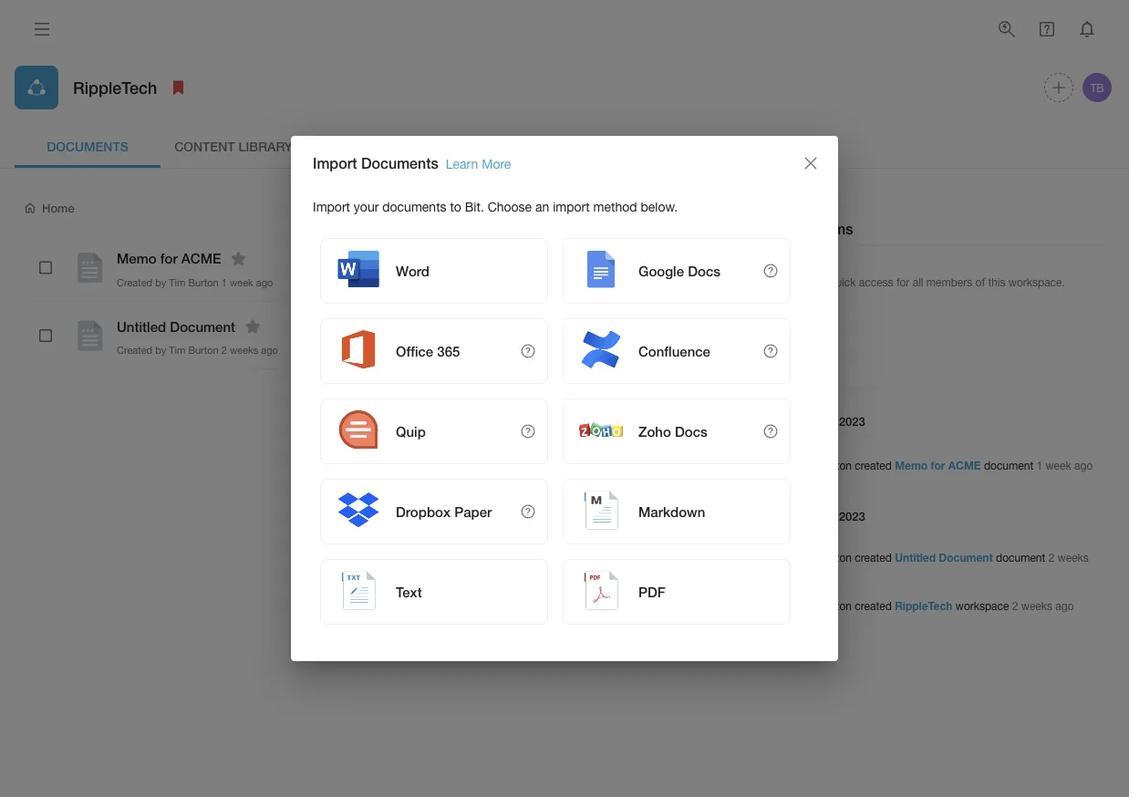 Task type: vqa. For each thing, say whether or not it's contained in the screenshot.


Task type: describe. For each thing, give the bounding box(es) containing it.
office
[[396, 343, 434, 359]]

pinned items
[[765, 220, 854, 238]]

markdown
[[639, 503, 706, 520]]

created for untitled
[[855, 551, 892, 564]]

memo for acme link
[[895, 459, 981, 472]]

created for rippletech
[[855, 599, 892, 612]]

library
[[239, 138, 293, 154]]

365
[[437, 343, 460, 359]]

weeks inside 2 weeks ago
[[1058, 551, 1089, 564]]

learn
[[446, 156, 478, 172]]

0 horizontal spatial documents
[[47, 138, 129, 154]]

favorite image
[[242, 316, 264, 338]]

tb button
[[1080, 70, 1115, 105]]

burton for tim burton created untitled document document
[[819, 551, 852, 564]]

dropbox paper
[[396, 503, 492, 520]]

tim burton created memo for acme document 1 week ago
[[798, 459, 1093, 472]]

nov for nov 14, 2023
[[794, 414, 816, 428]]

markdown button
[[556, 472, 798, 552]]

2 weeks ago
[[798, 551, 1089, 579]]

google docs
[[639, 263, 721, 279]]

method
[[594, 200, 637, 215]]

burton down untitled document
[[188, 345, 219, 356]]

content library link
[[161, 124, 307, 168]]

import
[[553, 200, 590, 215]]

zoho docs
[[639, 423, 708, 440]]

dropbox paper button
[[313, 472, 556, 552]]

tb
[[1091, 81, 1105, 94]]

remove bookmark image
[[167, 77, 189, 99]]

word
[[396, 263, 430, 279]]

quick
[[830, 276, 856, 288]]

access
[[859, 276, 894, 288]]

1 vertical spatial document
[[996, 551, 1046, 564]]

text
[[396, 584, 422, 600]]

google docs button
[[556, 231, 798, 311]]

this
[[988, 276, 1006, 288]]

create new button
[[638, 190, 736, 227]]

0 horizontal spatial weeks
[[230, 345, 258, 356]]

documents inside dialog
[[361, 155, 439, 172]]

untitled document
[[117, 319, 235, 335]]

quip
[[396, 423, 426, 440]]

1 horizontal spatial acme
[[949, 459, 981, 472]]

pinned
[[765, 220, 812, 238]]

more
[[482, 156, 511, 172]]

confluence
[[639, 343, 711, 359]]

import documents learn more
[[313, 155, 511, 172]]

burton for tim burton created rippletech workspace 2 weeks ago
[[819, 599, 852, 612]]

pin
[[765, 276, 781, 288]]

2 vertical spatial weeks
[[1022, 599, 1053, 612]]

home
[[42, 201, 74, 215]]

tim for tim burton created untitled document document
[[798, 551, 816, 564]]

1 horizontal spatial week
[[1046, 459, 1072, 472]]

nov 08, 2023
[[794, 509, 866, 523]]

documents
[[383, 200, 447, 215]]

created for untitled document
[[117, 345, 152, 356]]

1 horizontal spatial 1
[[1037, 459, 1043, 472]]

members
[[927, 276, 973, 288]]

0 horizontal spatial week
[[230, 276, 253, 288]]

word button
[[313, 231, 556, 311]]

1 horizontal spatial document
[[939, 551, 993, 564]]

nov for nov 08, 2023
[[794, 509, 816, 523]]

0 horizontal spatial memo
[[117, 250, 157, 267]]

confluence button
[[556, 311, 798, 391]]

zoho docs button
[[556, 391, 798, 472]]

text button
[[313, 552, 556, 632]]

by for memo
[[155, 276, 166, 288]]

0 horizontal spatial rippletech
[[73, 77, 157, 97]]

choose
[[488, 200, 532, 215]]

0 horizontal spatial document
[[170, 319, 235, 335]]

2 inside 2 weeks ago
[[1049, 551, 1055, 564]]

ago inside 2 weeks ago
[[798, 566, 816, 579]]



Task type: locate. For each thing, give the bounding box(es) containing it.
your
[[354, 200, 379, 215]]

14,
[[819, 414, 836, 428]]

3 created from the top
[[855, 599, 892, 612]]

burton left rippletech link
[[819, 599, 852, 612]]

workspace.
[[1009, 276, 1066, 288]]

2
[[221, 345, 227, 356], [1049, 551, 1055, 564], [1013, 599, 1019, 612]]

0 vertical spatial docs
[[688, 263, 721, 279]]

weeks
[[230, 345, 258, 356], [1058, 551, 1089, 564], [1022, 599, 1053, 612]]

settings
[[494, 138, 557, 154]]

below.
[[641, 200, 678, 215]]

untitled up rippletech link
[[895, 551, 936, 564]]

1 vertical spatial untitled
[[895, 551, 936, 564]]

pdf
[[639, 584, 666, 600]]

0 vertical spatial 1
[[221, 276, 227, 288]]

0 vertical spatial rippletech
[[73, 77, 157, 97]]

1 vertical spatial document
[[939, 551, 993, 564]]

2023 right 08,
[[839, 509, 866, 523]]

tim
[[169, 276, 186, 288], [169, 345, 186, 356], [798, 459, 816, 472], [798, 551, 816, 564], [798, 599, 816, 612]]

0 vertical spatial untitled
[[117, 319, 166, 335]]

pin items for quick access for all members of this workspace.
[[765, 276, 1066, 288]]

document up created by tim burton 2 weeks ago
[[170, 319, 235, 335]]

tim for tim burton created rippletech workspace 2 weeks ago
[[798, 599, 816, 612]]

08,
[[819, 509, 836, 523]]

nov left "14,"
[[794, 414, 816, 428]]

documents up documents
[[361, 155, 439, 172]]

nov 14, 2023
[[794, 414, 866, 428]]

1 vertical spatial created
[[855, 551, 892, 564]]

documents
[[47, 138, 129, 154], [361, 155, 439, 172]]

untitled up created by tim burton 2 weeks ago
[[117, 319, 166, 335]]

docs inside 'button'
[[688, 263, 721, 279]]

nov
[[794, 414, 816, 428], [794, 509, 816, 523]]

1 vertical spatial weeks
[[1058, 551, 1089, 564]]

1 horizontal spatial memo
[[895, 459, 928, 472]]

docs
[[688, 263, 721, 279], [675, 423, 708, 440]]

favorite image
[[228, 248, 250, 270]]

docs for zoho docs
[[675, 423, 708, 440]]

create new
[[653, 201, 721, 216]]

0 horizontal spatial acme
[[181, 250, 221, 267]]

1 vertical spatial 1
[[1037, 459, 1043, 472]]

created by tim burton 1 week ago
[[117, 276, 273, 288]]

2023 right "14,"
[[839, 414, 866, 428]]

2 import from the top
[[313, 200, 350, 215]]

burton down nov 14, 2023
[[819, 459, 852, 472]]

items
[[784, 276, 810, 288]]

docs right google
[[688, 263, 721, 279]]

acme
[[181, 250, 221, 267], [949, 459, 981, 472]]

docs right zoho
[[675, 423, 708, 440]]

import documents dialog
[[291, 136, 838, 661]]

1 vertical spatial by
[[155, 345, 166, 356]]

rippletech left remove bookmark image
[[73, 77, 157, 97]]

created for memo for acme
[[117, 276, 152, 288]]

create
[[653, 201, 692, 216]]

paper
[[455, 503, 492, 520]]

pdf button
[[556, 552, 798, 632]]

content library
[[174, 138, 293, 154]]

ago
[[256, 276, 273, 288], [261, 345, 278, 356], [1075, 459, 1093, 472], [798, 566, 816, 579], [1056, 599, 1074, 612]]

1 vertical spatial import
[[313, 200, 350, 215]]

created
[[117, 276, 152, 288], [117, 345, 152, 356]]

2 vertical spatial 2
[[1013, 599, 1019, 612]]

0 vertical spatial acme
[[181, 250, 221, 267]]

new
[[695, 201, 721, 216]]

office 365 button
[[313, 311, 556, 391]]

0 horizontal spatial untitled
[[117, 319, 166, 335]]

created down untitled document
[[117, 345, 152, 356]]

document up workspace
[[939, 551, 993, 564]]

2 created from the top
[[855, 551, 892, 564]]

0 vertical spatial import
[[313, 155, 357, 172]]

an
[[536, 200, 550, 215]]

workspace
[[956, 599, 1010, 612]]

document up workspace
[[996, 551, 1046, 564]]

created down "nov 08, 2023"
[[855, 551, 892, 564]]

import for your
[[313, 200, 350, 215]]

0 vertical spatial by
[[155, 276, 166, 288]]

2023
[[839, 414, 866, 428], [839, 509, 866, 523]]

import your documents to bit. choose an import method below.
[[313, 200, 678, 215]]

1 vertical spatial 2
[[1049, 551, 1055, 564]]

created down nov 14, 2023
[[855, 459, 892, 472]]

tim burton created untitled document document
[[798, 551, 1046, 564]]

0 vertical spatial document
[[170, 319, 235, 335]]

0 vertical spatial 2
[[221, 345, 227, 356]]

1 vertical spatial week
[[1046, 459, 1072, 472]]

0 vertical spatial memo
[[117, 250, 157, 267]]

document
[[170, 319, 235, 335], [939, 551, 993, 564]]

documents up home
[[47, 138, 129, 154]]

burton
[[188, 276, 219, 288], [188, 345, 219, 356], [819, 459, 852, 472], [819, 551, 852, 564], [819, 599, 852, 612]]

0 vertical spatial created
[[855, 459, 892, 472]]

1 horizontal spatial rippletech
[[895, 599, 953, 612]]

untitled document link
[[895, 551, 993, 564]]

tab list
[[15, 124, 1115, 168]]

burton down the "memo for acme"
[[188, 276, 219, 288]]

by
[[155, 276, 166, 288], [155, 345, 166, 356]]

import for documents
[[313, 155, 357, 172]]

1 vertical spatial nov
[[794, 509, 816, 523]]

nov left 08,
[[794, 509, 816, 523]]

1 vertical spatial 2023
[[839, 509, 866, 523]]

1 horizontal spatial untitled
[[895, 551, 936, 564]]

to
[[450, 200, 462, 215]]

2 2023 from the top
[[839, 509, 866, 523]]

quip button
[[313, 391, 556, 472]]

tim for tim burton created memo for acme document 1 week ago
[[798, 459, 816, 472]]

0 vertical spatial weeks
[[230, 345, 258, 356]]

1 vertical spatial docs
[[675, 423, 708, 440]]

week
[[230, 276, 253, 288], [1046, 459, 1072, 472]]

memo for acme
[[117, 250, 221, 267]]

1 by from the top
[[155, 276, 166, 288]]

by down the "memo for acme"
[[155, 276, 166, 288]]

1 horizontal spatial weeks
[[1022, 599, 1053, 612]]

all
[[913, 276, 924, 288]]

rippletech down 2 weeks ago
[[895, 599, 953, 612]]

2023 for nov 14, 2023
[[839, 414, 866, 428]]

2023 for nov 08, 2023
[[839, 509, 866, 523]]

1 created from the top
[[855, 459, 892, 472]]

0 horizontal spatial 1
[[221, 276, 227, 288]]

0 vertical spatial week
[[230, 276, 253, 288]]

memo
[[117, 250, 157, 267], [895, 459, 928, 472]]

learn more link
[[446, 156, 511, 172]]

insights
[[765, 364, 818, 382]]

rippletech
[[73, 77, 157, 97], [895, 599, 953, 612]]

1 vertical spatial rippletech
[[895, 599, 953, 612]]

1 horizontal spatial 2
[[1013, 599, 1019, 612]]

by down untitled document
[[155, 345, 166, 356]]

items
[[816, 220, 854, 238]]

0 vertical spatial document
[[984, 459, 1034, 472]]

2 created from the top
[[117, 345, 152, 356]]

created for memo
[[855, 459, 892, 472]]

documents link
[[15, 124, 161, 168]]

0 vertical spatial 2023
[[839, 414, 866, 428]]

2 by from the top
[[155, 345, 166, 356]]

1 vertical spatial documents
[[361, 155, 439, 172]]

office 365
[[396, 343, 460, 359]]

1
[[221, 276, 227, 288], [1037, 459, 1043, 472]]

dropbox
[[396, 503, 451, 520]]

created down the "memo for acme"
[[117, 276, 152, 288]]

docs inside button
[[675, 423, 708, 440]]

settings link
[[453, 124, 599, 168]]

zoho
[[639, 423, 671, 440]]

rippletech link
[[895, 599, 953, 612]]

content
[[174, 138, 235, 154]]

2 horizontal spatial weeks
[[1058, 551, 1089, 564]]

2 nov from the top
[[794, 509, 816, 523]]

1 created from the top
[[117, 276, 152, 288]]

bit.
[[465, 200, 484, 215]]

0 vertical spatial created
[[117, 276, 152, 288]]

tim burton created rippletech workspace 2 weeks ago
[[798, 599, 1074, 612]]

import up your
[[313, 155, 357, 172]]

0 horizontal spatial 2
[[221, 345, 227, 356]]

1 horizontal spatial documents
[[361, 155, 439, 172]]

created left rippletech link
[[855, 599, 892, 612]]

created by tim burton 2 weeks ago
[[117, 345, 278, 356]]

burton down "nov 08, 2023"
[[819, 551, 852, 564]]

for
[[160, 250, 178, 267], [813, 276, 827, 288], [897, 276, 910, 288], [931, 459, 946, 472]]

import left your
[[313, 200, 350, 215]]

document
[[984, 459, 1034, 472], [996, 551, 1046, 564]]

1 vertical spatial created
[[117, 345, 152, 356]]

2 horizontal spatial 2
[[1049, 551, 1055, 564]]

burton for tim burton created memo for acme document 1 week ago
[[819, 459, 852, 472]]

1 2023 from the top
[[839, 414, 866, 428]]

home link
[[22, 200, 74, 217]]

2 vertical spatial created
[[855, 599, 892, 612]]

import
[[313, 155, 357, 172], [313, 200, 350, 215]]

of
[[976, 276, 985, 288]]

created
[[855, 459, 892, 472], [855, 551, 892, 564], [855, 599, 892, 612]]

by for untitled
[[155, 345, 166, 356]]

1 vertical spatial acme
[[949, 459, 981, 472]]

google
[[639, 263, 684, 279]]

1 nov from the top
[[794, 414, 816, 428]]

document right memo for acme link
[[984, 459, 1034, 472]]

0 vertical spatial nov
[[794, 414, 816, 428]]

1 vertical spatial memo
[[895, 459, 928, 472]]

1 import from the top
[[313, 155, 357, 172]]

0 vertical spatial documents
[[47, 138, 129, 154]]

tab list containing documents
[[15, 124, 1115, 168]]

docs for google docs
[[688, 263, 721, 279]]



